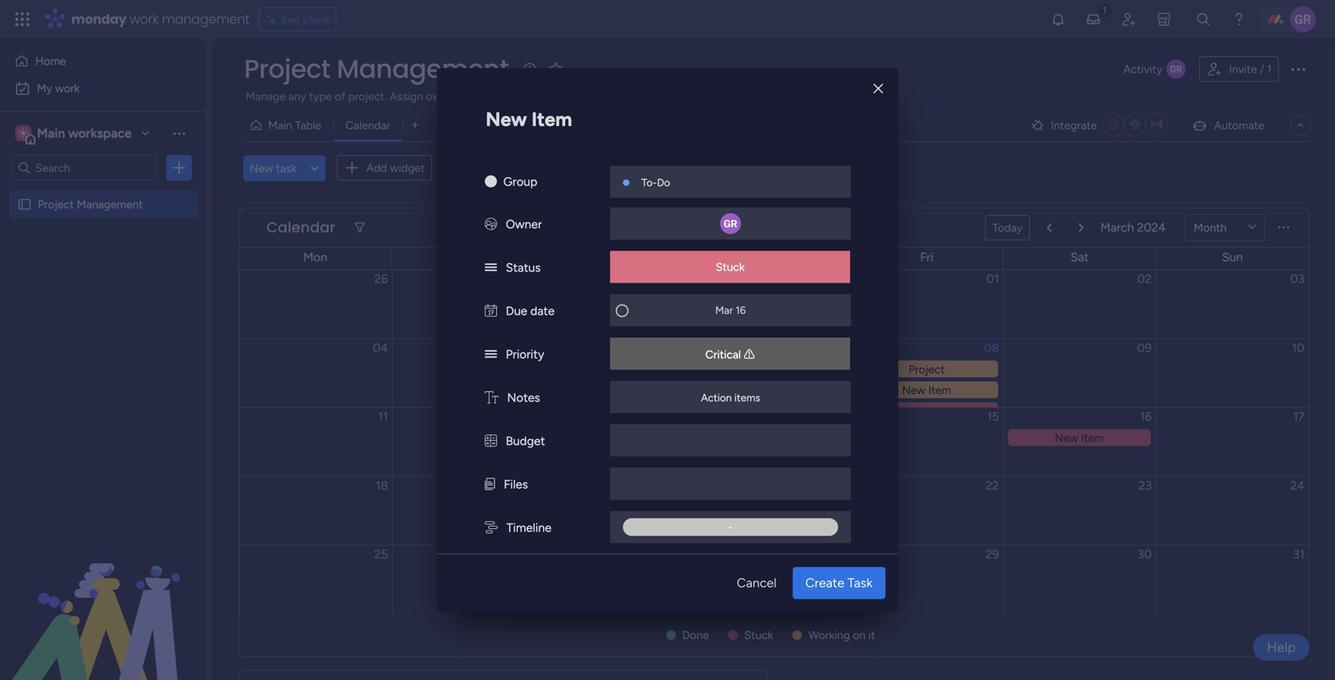 Task type: locate. For each thing, give the bounding box(es) containing it.
calendar inside field
[[267, 217, 336, 238]]

1 vertical spatial project
[[38, 198, 74, 211]]

1 horizontal spatial new
[[486, 108, 527, 131]]

main right workspace image on the left top of the page
[[37, 126, 65, 141]]

calendar for "calendar" button at the top left
[[346, 118, 391, 132]]

add widget button
[[337, 155, 432, 181]]

automate button
[[1186, 112, 1272, 138]]

work for my
[[55, 82, 80, 95]]

v2 file column image
[[485, 478, 495, 492]]

0 horizontal spatial project
[[38, 198, 74, 211]]

due date
[[506, 304, 555, 319]]

my work
[[37, 82, 80, 95]]

main
[[268, 118, 292, 132], [37, 126, 65, 141]]

project up any
[[244, 51, 331, 87]]

1 horizontal spatial list arrow image
[[1079, 223, 1084, 233]]

where
[[625, 90, 656, 103]]

see plans button
[[259, 7, 337, 31]]

Calendar field
[[263, 217, 340, 238]]

of right track
[[611, 90, 622, 103]]

0 vertical spatial stuck
[[716, 260, 745, 274]]

1 vertical spatial stuck
[[745, 629, 774, 642]]

1 vertical spatial management
[[77, 198, 143, 211]]

/
[[1261, 62, 1265, 76]]

0 horizontal spatial project management
[[38, 198, 143, 211]]

1 vertical spatial work
[[55, 82, 80, 95]]

dapulse timeline column image
[[485, 521, 498, 536]]

workspace image
[[15, 125, 31, 142]]

march 2024
[[1101, 220, 1166, 235]]

project management up project.
[[244, 51, 509, 87]]

main inside workspace selection 'element'
[[37, 126, 65, 141]]

calendar up mon
[[267, 217, 336, 238]]

1 horizontal spatial main
[[268, 118, 292, 132]]

my work link
[[10, 76, 195, 101]]

help
[[1268, 639, 1296, 656]]

0 horizontal spatial calendar
[[267, 217, 336, 238]]

date
[[531, 304, 555, 319]]

v2 status image
[[485, 261, 497, 275]]

invite / 1
[[1230, 62, 1272, 76]]

calendar for calendar field at the left
[[267, 217, 336, 238]]

management
[[337, 51, 509, 87], [77, 198, 143, 211]]

done
[[683, 629, 709, 642]]

main workspace
[[37, 126, 132, 141]]

type
[[309, 90, 332, 103]]

1 horizontal spatial calendar
[[346, 118, 391, 132]]

new down timelines
[[486, 108, 527, 131]]

1 vertical spatial project management
[[38, 198, 143, 211]]

management down search in workspace field
[[77, 198, 143, 211]]

list arrow image up sat
[[1079, 223, 1084, 233]]

1 list arrow image from the left
[[1047, 223, 1052, 233]]

public board image
[[17, 197, 32, 212]]

add to favorites image
[[548, 61, 564, 77]]

0 horizontal spatial of
[[335, 90, 346, 103]]

mar
[[716, 304, 733, 317]]

management up assign
[[337, 51, 509, 87]]

workspace image
[[18, 125, 29, 142]]

1 image
[[1098, 1, 1112, 19]]

main inside main table button
[[268, 118, 292, 132]]

of right type
[[335, 90, 346, 103]]

Search in workspace field
[[34, 159, 134, 177]]

calendar
[[346, 118, 391, 132], [267, 217, 336, 238]]

work
[[130, 10, 159, 28], [55, 82, 80, 95]]

it
[[869, 629, 876, 642]]

calendar inside button
[[346, 118, 391, 132]]

project management list box
[[0, 188, 205, 435]]

set
[[468, 90, 484, 103]]

16
[[736, 304, 746, 317]]

any
[[289, 90, 306, 103]]

work inside option
[[55, 82, 80, 95]]

1 horizontal spatial work
[[130, 10, 159, 28]]

and
[[535, 90, 553, 103]]

stuck down cancel button
[[745, 629, 774, 642]]

thu
[[764, 250, 784, 265]]

1 horizontal spatial project management
[[244, 51, 509, 87]]

new inside button
[[250, 161, 273, 175]]

1 horizontal spatial management
[[337, 51, 509, 87]]

widget
[[390, 161, 425, 175]]

0 horizontal spatial management
[[77, 198, 143, 211]]

integrate
[[1051, 118, 1098, 132]]

work right my
[[55, 82, 80, 95]]

home option
[[10, 48, 195, 74]]

task
[[276, 161, 297, 175]]

⚠️️
[[744, 348, 755, 362]]

calendar down project.
[[346, 118, 391, 132]]

project management down search in workspace field
[[38, 198, 143, 211]]

0 vertical spatial work
[[130, 10, 159, 28]]

new left the task
[[250, 161, 273, 175]]

0 horizontal spatial list arrow image
[[1047, 223, 1052, 233]]

new
[[486, 108, 527, 131], [250, 161, 273, 175]]

project right public board icon
[[38, 198, 74, 211]]

select product image
[[14, 11, 31, 27]]

search everything image
[[1196, 11, 1212, 27]]

dapulse numbers column image
[[485, 434, 497, 449]]

work right monday
[[130, 10, 159, 28]]

manage any type of project. assign owners, set timelines and keep track of where your project stands. button
[[243, 87, 783, 106]]

status
[[506, 261, 541, 275]]

see
[[281, 12, 300, 26]]

table
[[295, 118, 322, 132]]

stuck up mar 16
[[716, 260, 745, 274]]

list arrow image right today
[[1047, 223, 1052, 233]]

do
[[657, 176, 671, 189]]

add view image
[[412, 119, 419, 131]]

0 vertical spatial management
[[337, 51, 509, 87]]

main left table
[[268, 118, 292, 132]]

1 vertical spatial calendar
[[267, 217, 336, 238]]

0 horizontal spatial work
[[55, 82, 80, 95]]

assign
[[390, 90, 423, 103]]

files
[[504, 478, 528, 492]]

list arrow image
[[1047, 223, 1052, 233], [1079, 223, 1084, 233]]

1 horizontal spatial project
[[244, 51, 331, 87]]

close image
[[874, 83, 884, 95]]

stuck
[[716, 260, 745, 274], [745, 629, 774, 642]]

1 vertical spatial new
[[250, 161, 273, 175]]

workspace
[[68, 126, 132, 141]]

update feed image
[[1086, 11, 1102, 27]]

filter
[[617, 161, 642, 175]]

0 horizontal spatial new
[[250, 161, 273, 175]]

create task
[[806, 576, 873, 591]]

0 horizontal spatial main
[[37, 126, 65, 141]]

help button
[[1254, 635, 1310, 661]]

workspace selection element
[[15, 124, 134, 145]]

1 horizontal spatial of
[[611, 90, 622, 103]]

0 vertical spatial project management
[[244, 51, 509, 87]]

0 vertical spatial project
[[244, 51, 331, 87]]

show board description image
[[520, 61, 540, 77]]

sun
[[1223, 250, 1244, 265]]

0 vertical spatial calendar
[[346, 118, 391, 132]]

home
[[35, 54, 66, 68]]

project management
[[244, 51, 509, 87], [38, 198, 143, 211]]

cancel button
[[724, 567, 790, 599]]

new for new item
[[486, 108, 527, 131]]

0 vertical spatial new
[[486, 108, 527, 131]]

more dots image
[[1279, 222, 1290, 234]]

option
[[0, 190, 205, 193]]

project
[[244, 51, 331, 87], [38, 198, 74, 211]]

invite / 1 button
[[1200, 56, 1280, 82]]

create
[[806, 576, 845, 591]]

project inside list box
[[38, 198, 74, 211]]

new item
[[486, 108, 572, 131]]

budget
[[506, 434, 545, 449]]

new inside dialog
[[486, 108, 527, 131]]



Task type: describe. For each thing, give the bounding box(es) containing it.
collapse board header image
[[1295, 119, 1308, 132]]

v2 multiple person column image
[[485, 217, 497, 232]]

mar 16
[[716, 304, 746, 317]]

work for monday
[[130, 10, 159, 28]]

sat
[[1071, 250, 1089, 265]]

month
[[1194, 221, 1227, 235]]

timelines
[[487, 90, 532, 103]]

cancel
[[737, 576, 777, 591]]

angle down image
[[311, 162, 319, 174]]

owner
[[506, 217, 542, 232]]

add widget
[[367, 161, 425, 175]]

my work option
[[10, 76, 195, 101]]

dapulse date column image
[[485, 304, 497, 319]]

timeline
[[507, 521, 552, 536]]

project management inside list box
[[38, 198, 143, 211]]

monday marketplace image
[[1157, 11, 1173, 27]]

1
[[1268, 62, 1272, 76]]

lottie animation image
[[0, 518, 205, 680]]

action items
[[701, 392, 761, 405]]

manage any type of project. assign owners, set timelines and keep track of where your project stands.
[[246, 90, 759, 103]]

priority
[[506, 348, 545, 362]]

monday
[[71, 10, 127, 28]]

stands.
[[723, 90, 759, 103]]

working
[[809, 629, 851, 642]]

working on it
[[809, 629, 876, 642]]

today button
[[986, 215, 1030, 241]]

Project Management field
[[240, 51, 513, 87]]

help image
[[1231, 11, 1247, 27]]

integrate button
[[1024, 108, 1179, 142]]

new for new task
[[250, 161, 273, 175]]

due
[[506, 304, 528, 319]]

filter button
[[591, 155, 667, 181]]

invite
[[1230, 62, 1258, 76]]

main for main table
[[268, 118, 292, 132]]

to-do
[[642, 176, 671, 189]]

2 of from the left
[[611, 90, 622, 103]]

critical ⚠️️
[[706, 348, 755, 362]]

main table
[[268, 118, 322, 132]]

project.
[[348, 90, 387, 103]]

add
[[367, 161, 387, 175]]

fri
[[921, 250, 934, 265]]

new item dialog
[[437, 68, 899, 612]]

track
[[583, 90, 608, 103]]

notes
[[507, 391, 540, 405]]

plans
[[303, 12, 329, 26]]

activity
[[1124, 62, 1163, 76]]

calendar button
[[334, 112, 403, 138]]

monday work management
[[71, 10, 250, 28]]

create task button
[[793, 567, 886, 599]]

management
[[162, 10, 250, 28]]

main workspace button
[[11, 120, 157, 147]]

activity button
[[1118, 56, 1194, 82]]

notifications image
[[1051, 11, 1067, 27]]

critical
[[706, 348, 741, 362]]

to-
[[642, 176, 657, 189]]

management inside list box
[[77, 198, 143, 211]]

group
[[504, 175, 538, 189]]

main table button
[[243, 112, 334, 138]]

lottie animation element
[[0, 518, 205, 680]]

greg robinson image
[[1291, 6, 1317, 32]]

manage
[[246, 90, 286, 103]]

your
[[659, 90, 681, 103]]

2 list arrow image from the left
[[1079, 223, 1084, 233]]

stuck inside "new item" dialog
[[716, 260, 745, 274]]

wed
[[609, 250, 634, 265]]

1 of from the left
[[335, 90, 346, 103]]

invite members image
[[1121, 11, 1137, 27]]

task
[[848, 576, 873, 591]]

2024
[[1138, 220, 1166, 235]]

Search field
[[459, 157, 508, 179]]

item
[[532, 108, 572, 131]]

on
[[853, 629, 866, 642]]

arrow down image
[[648, 158, 667, 178]]

new task
[[250, 161, 297, 175]]

keep
[[556, 90, 580, 103]]

v2 status image
[[485, 348, 497, 362]]

see plans
[[281, 12, 329, 26]]

my
[[37, 82, 52, 95]]

main for main workspace
[[37, 126, 65, 141]]

new task button
[[243, 155, 303, 181]]

today
[[993, 221, 1023, 235]]

home link
[[10, 48, 195, 74]]

dapulse text column image
[[485, 391, 499, 405]]

march
[[1101, 220, 1135, 235]]

mon
[[303, 250, 327, 265]]

v2 sun image
[[485, 175, 497, 189]]

owners,
[[426, 90, 465, 103]]

items
[[735, 392, 761, 405]]

action
[[701, 392, 732, 405]]



Task type: vqa. For each thing, say whether or not it's contained in the screenshot.
Security
no



